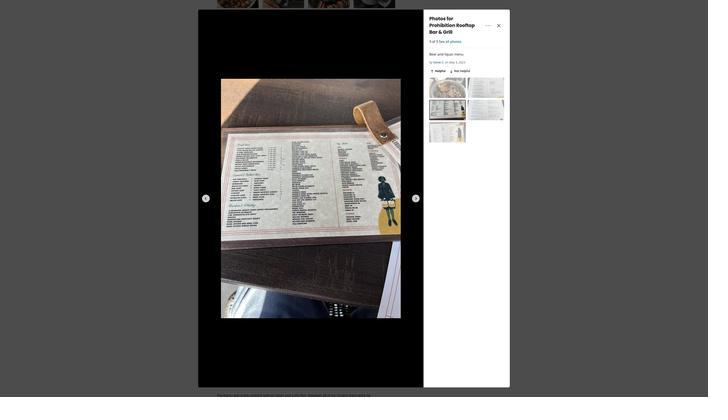 Task type: locate. For each thing, give the bounding box(es) containing it.
1 food from the top
[[217, 84, 225, 88]]

they down bit
[[241, 243, 248, 248]]

1 horizontal spatial on
[[238, 200, 242, 204]]

it inside "food here is a bit overpriced and drinks, especially cocktails, are way over priced for the area, but i guess they feel they can get it due to the restaurant's location. that said, i would likely return here when on business."
[[261, 243, 263, 248]]

for right photos
[[447, 15, 453, 22]]

rooftop for see all photos from lydia s. for prohibition rooftop bar & grill
[[289, 10, 303, 15]]

2 vertical spatial the
[[263, 190, 269, 195]]

0 horizontal spatial rooftop
[[225, 74, 237, 79]]

the inside i sat upstairs on this evening and the rooftop seating was enclosed, which was a good thing because it was extremely windy outside.
[[269, 200, 274, 204]]

feel inside from what i understand, this is a cool part of huntsville, and prohibition is one of the newest additions with an industrial feel to it.
[[260, 384, 266, 389]]

1 oh no 0 from the top
[[280, 127, 290, 131]]

see all photos from steve c. for prohibition rooftop bar & grill
[[217, 292, 321, 296]]

had up without
[[238, 84, 244, 88]]

have inside fairly diverse menu, but there should be something for everyone. i went with the fundido brisket bowl. this was very tasty with an explosion of flavors. it only had three slices of brisket, which i feel was a light amount. i went with the coconut coleslaw for my side. not sure where the coconut was, but this had to be some of the worst coleslaw i have ever had, super bland.
[[291, 229, 298, 233]]

16 helpful v2 image
[[430, 69, 434, 73]]

prohibition inside photos for prohibition rooftop bar & grill
[[429, 22, 455, 29]]

1 horizontal spatial very
[[365, 185, 372, 190]]

2 thanks 0 from the top
[[237, 312, 249, 316]]

0 vertical spatial see
[[217, 10, 223, 15]]

1 vertical spatial 3,
[[252, 164, 255, 169]]

0 horizontal spatial went
[[250, 224, 258, 228]]

weird.
[[314, 84, 323, 88]]

can down toyota
[[286, 185, 291, 190]]

0 horizontal spatial it
[[217, 205, 219, 209]]

2 from from the top
[[241, 292, 249, 296]]

are
[[312, 238, 317, 243]]

0 vertical spatial (2 reactions) element
[[270, 127, 272, 131]]

helpful inside helpful button
[[435, 69, 446, 73]]

for up love this 4
[[264, 292, 269, 296]]

670
[[251, 153, 256, 158]]

smoke
[[256, 88, 267, 93]]

newest
[[350, 379, 362, 384]]

1 horizontal spatial the
[[324, 84, 330, 88]]

was up amount.
[[234, 219, 240, 224]]

a
[[293, 74, 295, 79], [304, 88, 306, 93], [341, 181, 343, 185], [248, 190, 250, 195], [290, 190, 292, 195], [333, 190, 335, 195], [340, 200, 342, 204], [224, 224, 226, 228], [237, 238, 239, 243], [266, 379, 268, 384]]

else
[[364, 103, 370, 107]]

the
[[324, 84, 330, 88], [334, 185, 340, 190], [263, 190, 269, 195]]

1 vertical spatial super
[[314, 229, 323, 233]]

everyone.
[[304, 214, 319, 219]]

not down three on the bottom left of page
[[319, 224, 325, 228]]

1 thanks from the top
[[237, 127, 247, 131]]

2 oh no 0 from the top
[[280, 312, 290, 316]]

was
[[226, 84, 232, 88], [342, 84, 349, 88], [229, 103, 235, 107], [300, 200, 306, 204], [333, 200, 339, 204], [220, 205, 226, 209], [234, 219, 240, 224], [217, 224, 223, 228]]

0 horizontal spatial 2
[[228, 312, 229, 316]]

photos for prohibition rooftop bar & grill
[[429, 15, 475, 35]]

thin
[[349, 84, 356, 88]]

get
[[255, 243, 260, 248]]

rooftop inside photos for prohibition rooftop bar & grill
[[456, 22, 475, 29]]

0 horizontal spatial brisket
[[251, 84, 262, 88]]

is left the one on the bottom left of page
[[330, 379, 333, 384]]

0 vertical spatial steve c. link
[[433, 60, 444, 65]]

of down weird.
[[315, 88, 318, 93]]

24 chevron right v2 image
[[413, 196, 419, 202]]

0 vertical spatial 2023
[[459, 60, 465, 65]]

to
[[237, 229, 240, 233], [271, 243, 274, 248], [267, 384, 270, 389]]

1 horizontal spatial coconut
[[350, 224, 363, 228]]

was,
[[364, 224, 371, 228]]

1 vertical spatial kind
[[286, 88, 292, 93]]

in
[[242, 181, 245, 185]]

the inside from what i understand, this is a cool part of huntsville, and prohibition is one of the newest additions with an industrial feel to it.
[[344, 379, 349, 384]]

feel up business.
[[235, 243, 240, 248]]

no right "(4 reactions)" element
[[285, 312, 288, 316]]

2 oh from the top
[[280, 312, 284, 316]]

& inside photos for prohibition rooftop bar & grill
[[439, 29, 442, 35]]

food inside "food here is a bit overpriced and drinks, especially cocktails, are way over priced for the area, but i guess they feel they can get it due to the restaurant's location. that said, i would likely return here when on business."
[[217, 238, 225, 243]]

cocktails,
[[297, 238, 311, 243]]

1 vertical spatial went
[[250, 224, 258, 228]]

1 from from the top
[[241, 10, 249, 15]]

0 vertical spatial thanks
[[237, 127, 247, 131]]

food here is a bit overpriced and drinks, especially cocktails, are way over priced for the area, but i guess they feel they can get it due to the restaurant's location. that said, i would likely return here when on business.
[[217, 238, 371, 252]]

slices inside food was ok, had the brisket fundido. good flavor but kind of weird. the brisket was thin slices of roast beef  without much smoke flavor. was kind of just a bowl of queso with chewy lunch meat and chunks of potato.
[[356, 84, 365, 88]]

oh no 0 for love this 2
[[280, 127, 290, 131]]

0 horizontal spatial not
[[319, 224, 325, 228]]

1 vertical spatial &
[[439, 29, 442, 35]]

0 vertical spatial not
[[454, 69, 459, 73]]

0 vertical spatial can
[[286, 185, 291, 190]]

was inside service was super friendly and attentive. great location near the airport. i'd just try something else next time.
[[229, 103, 235, 107]]

2 food from the top
[[217, 238, 225, 243]]

limited
[[217, 190, 228, 195]]

1 vertical spatial (2 reactions) element
[[228, 312, 229, 316]]

because
[[360, 200, 373, 204]]

friendly
[[246, 103, 258, 107]]

for
[[264, 10, 269, 15], [447, 15, 453, 22], [299, 214, 303, 219], [300, 224, 305, 228], [343, 238, 348, 243], [264, 292, 269, 296]]

2 vertical spatial see
[[217, 292, 223, 296]]

1 no from the top
[[285, 127, 288, 131]]

thanks 0 for 2
[[237, 312, 249, 316]]

understand,
[[237, 379, 256, 384]]

prohibition inside from what i understand, this is a cool part of huntsville, and prohibition is one of the newest additions with an industrial feel to it.
[[312, 379, 329, 384]]

just inside service was super friendly and attentive. great location near the airport. i'd just try something else next time.
[[335, 103, 341, 107]]

try
[[342, 103, 346, 107]]

menu image
[[486, 23, 491, 28]]

prohibition
[[270, 10, 288, 15], [429, 22, 455, 29], [270, 292, 289, 296], [312, 379, 329, 384]]

2 horizontal spatial feel
[[365, 219, 371, 224]]

coconut down explosion
[[272, 224, 285, 228]]

with inside from what i understand, this is a cool part of huntsville, and prohibition is one of the newest additions with an industrial feel to it.
[[232, 384, 239, 389]]

with down there
[[257, 219, 263, 224]]

2 vertical spatial steve
[[250, 292, 259, 296]]

helpful button
[[429, 68, 447, 74]]

no for 2
[[285, 127, 288, 131]]

feel left it.
[[260, 384, 266, 389]]

nice rooftop location, decent beer selection and a great bloody.
[[217, 74, 316, 79]]

the up much
[[245, 84, 250, 88]]

no for 4
[[285, 312, 288, 316]]

of
[[432, 39, 435, 44], [310, 84, 313, 88], [366, 84, 369, 88], [293, 88, 297, 93], [315, 88, 318, 93], [229, 93, 232, 98], [285, 219, 288, 224], [337, 219, 340, 224], [255, 229, 258, 233], [284, 379, 287, 384], [340, 379, 343, 384]]

0 horizontal spatial coconut
[[272, 224, 285, 228]]

(2 reactions) element
[[270, 127, 272, 131], [228, 312, 229, 316]]

thanks 0 right helpful 2
[[237, 312, 249, 316]]

1 vertical spatial grill
[[443, 29, 453, 35]]

&
[[310, 10, 313, 15], [439, 29, 442, 35], [311, 292, 313, 296]]

this inside i sat upstairs on this evening and the rooftop seating was enclosed, which was a good thing because it was extremely windy outside.
[[243, 200, 248, 204]]

1 vertical spatial just
[[335, 103, 341, 107]]

with down what at bottom left
[[232, 384, 239, 389]]

of down beef
[[229, 93, 232, 98]]

photo of steve c. image
[[217, 142, 232, 158]]

1 vertical spatial 5
[[222, 172, 223, 176]]

all
[[224, 10, 228, 15], [446, 39, 449, 44], [224, 292, 228, 296]]

with up worst
[[259, 224, 266, 228]]

bar for see all photos from steve c. for prohibition rooftop bar & grill
[[304, 292, 310, 296]]

they right guess
[[227, 243, 234, 248]]

to left it.
[[267, 384, 270, 389]]

0 horizontal spatial on
[[226, 248, 231, 252]]

this
[[265, 127, 269, 131], [243, 200, 248, 204], [223, 229, 229, 233], [265, 312, 269, 316], [256, 379, 262, 384]]

the inside food was ok, had the brisket fundido. good flavor but kind of weird. the brisket was thin slices of roast beef  without much smoke flavor. was kind of just a bowl of queso with chewy lunch meat and chunks of potato.
[[245, 84, 250, 88]]

0 horizontal spatial (2 reactions) element
[[228, 312, 229, 316]]

a left light on the bottom left of page
[[224, 224, 226, 228]]

2 vertical spatial bar
[[304, 292, 310, 296]]

1 horizontal spatial an
[[264, 219, 268, 224]]

24 chevron left v2 image
[[203, 196, 209, 202]]

feel inside "food here is a bit overpriced and drinks, especially cocktails, are way over priced for the area, but i guess they feel they can get it due to the restaurant's location. that said, i would likely return here when on business."
[[235, 243, 240, 248]]

grill for see all photos from lydia s. for prohibition rooftop bar & grill
[[314, 10, 321, 15]]

with inside cool, new place in madison just outside toyota field. they have an upstairs and a downstairs, with the upstairs being rooftop seating that they can enclose, weather pending. the downstairs has very limited seating and a full bar. the upstairs has a lot more seating and also a full bar.
[[363, 181, 370, 185]]

an down understand,
[[240, 384, 244, 389]]

2 thanks from the top
[[237, 312, 247, 316]]

(0 reactions) element
[[228, 127, 229, 131], [248, 127, 249, 131], [289, 127, 290, 131], [248, 312, 249, 316], [289, 312, 290, 316]]

0 horizontal spatial an
[[240, 384, 244, 389]]

slices up "meat" on the top of page
[[356, 84, 365, 88]]

side.
[[311, 224, 318, 228]]

grill inside photos for prohibition rooftop bar & grill
[[443, 29, 453, 35]]

is inside "food here is a bit overpriced and drinks, especially cocktails, are way over priced for the area, but i guess they feel they can get it due to the restaurant's location. that said, i would likely return here when on business."
[[234, 238, 236, 243]]

1 vertical spatial very
[[241, 219, 247, 224]]

i'd
[[330, 103, 334, 107]]

0
[[228, 127, 229, 131], [248, 127, 249, 131], [289, 127, 290, 131], [248, 312, 249, 316], [289, 312, 290, 316]]

beer
[[263, 74, 270, 79]]

1 horizontal spatial steve c. link
[[433, 60, 444, 65]]

but down bowl. on the left bottom
[[217, 229, 222, 233]]

something up flavors.
[[281, 214, 298, 219]]

which inside fairly diverse menu, but there should be something for everyone. i went with the fundido brisket bowl. this was very tasty with an explosion of flavors. it only had three slices of brisket, which i feel was a light amount. i went with the coconut coleslaw for my side. not sure where the coconut was, but this had to be some of the worst coleslaw i have ever had, super bland.
[[354, 219, 363, 224]]

1 horizontal spatial 5
[[436, 39, 438, 44]]

but
[[296, 84, 301, 88], [249, 214, 255, 219], [217, 229, 222, 233], [363, 238, 369, 243]]

23
[[259, 143, 262, 147]]

slices
[[356, 84, 365, 88], [328, 219, 336, 224]]

oh for 4
[[280, 312, 284, 316]]

2 horizontal spatial an
[[316, 181, 320, 185]]

flavor.
[[268, 88, 277, 93]]

16 camera v2 image
[[217, 172, 221, 175]]

thanks 0
[[237, 127, 249, 131], [237, 312, 249, 316]]

0 vertical spatial something
[[347, 103, 363, 107]]

helpful 2
[[217, 312, 229, 316]]

over
[[325, 238, 332, 243]]

1 vertical spatial has
[[283, 190, 289, 195]]

on inside "food here is a bit overpriced and drinks, especially cocktails, are way over priced for the area, but i guess they feel they can get it due to the restaurant's location. that said, i would likely return here when on business."
[[226, 248, 231, 252]]

0 horizontal spatial something
[[281, 214, 298, 219]]

and down the being
[[241, 190, 247, 195]]

2 no from the top
[[285, 312, 288, 316]]

an inside cool, new place in madison just outside toyota field. they have an upstairs and a downstairs, with the upstairs being rooftop seating that they can enclose, weather pending. the downstairs has very limited seating and a full bar. the upstairs has a lot more seating and also a full bar.
[[316, 181, 320, 185]]

16 photos v2 image
[[258, 154, 262, 158]]

0 vertical spatial oh no 0
[[280, 127, 290, 131]]

1 thanks 0 from the top
[[237, 127, 249, 131]]

0 vertical spatial just
[[297, 88, 303, 93]]

0 horizontal spatial super
[[236, 103, 245, 107]]

have inside cool, new place in madison just outside toyota field. they have an upstairs and a downstairs, with the upstairs being rooftop seating that they can enclose, weather pending. the downstairs has very limited seating and a full bar. the upstairs has a lot more seating and also a full bar.
[[308, 181, 315, 185]]

cool
[[269, 379, 276, 384]]

it down sat
[[217, 205, 219, 209]]

all for see all photos from steve c. for prohibition rooftop bar & grill
[[224, 292, 228, 296]]

a left lot
[[290, 190, 292, 195]]

good
[[277, 84, 285, 88]]

elite
[[253, 143, 258, 147]]

0 for '(0 reactions)' element below the time.
[[228, 127, 229, 131]]

see for see all photos from lydia s. for prohibition rooftop bar & grill
[[217, 10, 223, 15]]

thanks 0 up 'steve c.'
[[237, 127, 249, 131]]

5 photos link
[[222, 172, 234, 176]]

2 love from the top
[[257, 312, 264, 316]]

1 vertical spatial the
[[334, 185, 340, 190]]

0 vertical spatial all
[[224, 10, 228, 15]]

oh no 0 right love this 2
[[280, 127, 290, 131]]

amount.
[[234, 224, 248, 228]]

love for love this 4
[[257, 312, 264, 316]]

0 vertical spatial the
[[324, 84, 330, 88]]

rooftop inside cool, new place in madison just outside toyota field. they have an upstairs and a downstairs, with the upstairs being rooftop seating that they can enclose, weather pending. the downstairs has very limited seating and a full bar. the upstairs has a lot more seating and also a full bar.
[[246, 185, 258, 190]]

c. up ga
[[247, 142, 250, 147]]

slices up sure
[[328, 219, 336, 224]]

2 vertical spatial on
[[226, 248, 231, 252]]

helpful
[[435, 69, 446, 73], [460, 69, 470, 73], [217, 127, 227, 131], [217, 312, 227, 316]]

1 vertical spatial have
[[291, 229, 298, 233]]

this inside from what i understand, this is a cool part of huntsville, and prohibition is one of the newest additions with an industrial feel to it.
[[256, 379, 262, 384]]

0 horizontal spatial have
[[291, 229, 298, 233]]

1 coconut from the left
[[272, 224, 285, 228]]

can
[[286, 185, 291, 190], [249, 243, 254, 248]]

oh right love this 2
[[280, 127, 284, 131]]

an inside fairly diverse menu, but there should be something for everyone. i went with the fundido brisket bowl. this was very tasty with an explosion of flavors. it only had three slices of brisket, which i feel was a light amount. i went with the coconut coleslaw for my side. not sure where the coconut was, but this had to be some of the worst coleslaw i have ever had, super bland.
[[264, 219, 268, 224]]

1 horizontal spatial be
[[276, 214, 280, 219]]

upstairs up extremely on the bottom left of page
[[224, 200, 237, 204]]

1 vertical spatial an
[[264, 219, 268, 224]]

but inside food was ok, had the brisket fundido. good flavor but kind of weird. the brisket was thin slices of roast beef  without much smoke flavor. was kind of just a bowl of queso with chewy lunch meat and chunks of potato.
[[296, 84, 301, 88]]

i
[[217, 200, 218, 204], [320, 214, 321, 219], [364, 219, 365, 224], [248, 224, 249, 228], [289, 229, 290, 233], [370, 238, 371, 243], [331, 243, 332, 248], [235, 379, 236, 384]]

1 vertical spatial it
[[261, 243, 263, 248]]

may
[[449, 60, 455, 65], [245, 164, 251, 169]]

rooftop for see all photos from steve c. for prohibition rooftop bar & grill
[[290, 292, 303, 296]]

of right "3"
[[432, 39, 435, 44]]

meat
[[357, 88, 366, 93]]

and inside food was ok, had the brisket fundido. good flavor but kind of weird. the brisket was thin slices of roast beef  without much smoke flavor. was kind of just a bowl of queso with chewy lunch meat and chunks of potato.
[[366, 88, 372, 93]]

3, down menu
[[456, 60, 458, 65]]

1 bar. from the left
[[256, 190, 262, 195]]

the down outside on the left
[[263, 190, 269, 195]]

1 brisket from the left
[[251, 84, 262, 88]]

0 vertical spatial love
[[257, 127, 264, 131]]

the down brisket,
[[344, 224, 349, 228]]

oh right "(4 reactions)" element
[[280, 312, 284, 316]]

brisket
[[251, 84, 262, 88], [331, 84, 342, 88]]

helpful for helpful 0
[[217, 127, 227, 131]]

location,
[[237, 74, 251, 79]]

very down menu,
[[241, 219, 247, 224]]

liquor
[[444, 52, 454, 57]]

near
[[304, 103, 311, 107]]

(0 reactions) element left love this 2
[[248, 127, 249, 131]]

1 horizontal spatial 2
[[270, 127, 272, 131]]

it right get
[[261, 243, 263, 248]]

0 down service was super friendly and attentive. great location near the airport. i'd just try something else next time.
[[289, 127, 290, 131]]

0 vertical spatial very
[[365, 185, 372, 190]]

food inside food was ok, had the brisket fundido. good flavor but kind of weird. the brisket was thin slices of roast beef  without much smoke flavor. was kind of just a bowl of queso with chewy lunch meat and chunks of potato.
[[217, 84, 225, 88]]

especially
[[281, 238, 296, 243]]

which inside i sat upstairs on this evening and the rooftop seating was enclosed, which was a good thing because it was extremely windy outside.
[[323, 200, 332, 204]]

photos
[[429, 15, 446, 22]]

a inside food was ok, had the brisket fundido. good flavor but kind of weird. the brisket was thin slices of roast beef  without much smoke flavor. was kind of just a bowl of queso with chewy lunch meat and chunks of potato.
[[304, 88, 306, 93]]

likely
[[343, 243, 351, 248]]

one
[[333, 379, 339, 384]]

thanks right helpful 2
[[237, 312, 247, 316]]

c. down beer and liquor menu on the top
[[442, 60, 444, 65]]

feel inside fairly diverse menu, but there should be something for everyone. i went with the fundido brisket bowl. this was very tasty with an explosion of flavors. it only had three slices of brisket, which i feel was a light amount. i went with the coconut coleslaw for my side. not sure where the coconut was, but this had to be some of the worst coleslaw i have ever had, super bland.
[[365, 219, 371, 224]]

super down side.
[[314, 229, 323, 233]]

there
[[255, 214, 264, 219]]

of right part
[[284, 379, 287, 384]]

0 horizontal spatial may
[[245, 164, 251, 169]]

0 horizontal spatial to
[[237, 229, 240, 233]]

on up extremely on the bottom left of page
[[238, 200, 242, 204]]

rooftop down 'that'
[[275, 200, 287, 204]]

selection
[[271, 74, 285, 79]]

kind down the flavor
[[286, 88, 292, 93]]

for right s.
[[264, 10, 269, 15]]

0 right 4
[[289, 312, 290, 316]]

1 vertical spatial love
[[257, 312, 264, 316]]

food
[[217, 84, 225, 88], [217, 238, 225, 243]]

2 horizontal spatial rooftop
[[275, 200, 287, 204]]

rooftop right nice
[[225, 74, 237, 79]]

1 oh from the top
[[280, 127, 284, 131]]

overpriced
[[245, 238, 262, 243]]

with inside food was ok, had the brisket fundido. good flavor but kind of weird. the brisket was thin slices of roast beef  without much smoke flavor. was kind of just a bowl of queso with chewy lunch meat and chunks of potato.
[[330, 88, 336, 93]]

0 vertical spatial to
[[237, 229, 240, 233]]

0 vertical spatial thanks 0
[[237, 127, 249, 131]]

here right return
[[363, 243, 370, 248]]

0 left love this 4
[[248, 312, 249, 316]]

but inside "food here is a bit overpriced and drinks, especially cocktails, are way over priced for the area, but i guess they feel they can get it due to the restaurant's location. that said, i would likely return here when on business."
[[363, 238, 369, 243]]

oh no 0
[[280, 127, 290, 131], [280, 312, 290, 316]]

& for see all photos from steve c. for prohibition rooftop bar & grill
[[311, 292, 313, 296]]

0 horizontal spatial had
[[230, 229, 236, 233]]

1 love from the top
[[257, 127, 264, 131]]

with right queso
[[330, 88, 336, 93]]

0 vertical spatial food
[[217, 84, 225, 88]]

2 vertical spatial feel
[[260, 384, 266, 389]]

helpful for helpful
[[435, 69, 446, 73]]

0 vertical spatial kind
[[302, 84, 309, 88]]

see for see all photos from steve c. for prohibition rooftop bar & grill
[[217, 292, 223, 296]]

i up some
[[248, 224, 249, 228]]

should
[[265, 214, 275, 219]]

they down toyota
[[278, 185, 285, 190]]

a inside "food here is a bit overpriced and drinks, especially cocktails, are way over priced for the area, but i guess they feel they can get it due to the restaurant's location. that said, i would likely return here when on business."
[[237, 238, 239, 243]]

2 horizontal spatial to
[[271, 243, 274, 248]]

feel up was,
[[365, 219, 371, 224]]

way
[[318, 238, 324, 243]]

24 close v2 image
[[496, 23, 502, 28]]

had inside food was ok, had the brisket fundido. good flavor but kind of weird. the brisket was thin slices of roast beef  without much smoke flavor. was kind of just a bowl of queso with chewy lunch meat and chunks of potato.
[[238, 84, 244, 88]]

0 vertical spatial no
[[285, 127, 288, 131]]

0 horizontal spatial has
[[283, 190, 289, 195]]

the inside service was super friendly and attentive. great location near the airport. i'd just try something else next time.
[[312, 103, 317, 107]]

to inside "food here is a bit overpriced and drinks, especially cocktails, are way over priced for the area, but i guess they feel they can get it due to the restaurant's location. that said, i would likely return here when on business."
[[271, 243, 274, 248]]

something inside fairly diverse menu, but there should be something for everyone. i went with the fundido brisket bowl. this was very tasty with an explosion of flavors. it only had three slices of brisket, which i feel was a light amount. i went with the coconut coleslaw for my side. not sure where the coconut was, but this had to be some of the worst coleslaw i have ever had, super bland.
[[281, 214, 298, 219]]

0 vertical spatial it
[[217, 205, 219, 209]]

seating down the being
[[229, 190, 240, 195]]

is left bit
[[234, 238, 236, 243]]

42
[[240, 153, 244, 158]]

the right near
[[312, 103, 317, 107]]

not inside button
[[454, 69, 459, 73]]

but right area,
[[363, 238, 369, 243]]

1 vertical spatial can
[[249, 243, 254, 248]]

may down liquor
[[449, 60, 455, 65]]

just inside food was ok, had the brisket fundido. good flavor but kind of weird. the brisket was thin slices of roast beef  without much smoke flavor. was kind of just a bowl of queso with chewy lunch meat and chunks of potato.
[[297, 88, 303, 93]]

2023 down menu
[[459, 60, 465, 65]]

2 brisket from the left
[[331, 84, 342, 88]]

what
[[226, 379, 234, 384]]

and right beer at the top
[[438, 52, 444, 57]]

1 vertical spatial to
[[271, 243, 274, 248]]

additions
[[217, 384, 232, 389]]

from for lydia
[[241, 10, 249, 15]]

0 horizontal spatial can
[[249, 243, 254, 248]]

food for food was ok, had the brisket fundido. good flavor but kind of weird. the brisket was thin slices of roast beef  without much smoke flavor. was kind of just a bowl of queso with chewy lunch meat and chunks of potato.
[[217, 84, 225, 88]]

see
[[217, 10, 223, 15], [439, 39, 445, 44], [217, 292, 223, 296]]

and up due
[[262, 238, 268, 243]]

0 horizontal spatial bar.
[[256, 190, 262, 195]]

0 for '(0 reactions)' element left of love this 4
[[248, 312, 249, 316]]

oh no 0 right "(4 reactions)" element
[[280, 312, 290, 316]]

have left ever
[[291, 229, 298, 233]]

has left lot
[[283, 190, 289, 195]]

0 horizontal spatial 5
[[222, 172, 223, 176]]

downstairs,
[[344, 181, 362, 185]]

and up the flavor
[[286, 74, 292, 79]]

i up three on the bottom left of page
[[320, 214, 321, 219]]

fundido.
[[263, 84, 276, 88]]

1 vertical spatial oh no 0
[[280, 312, 290, 316]]

16 nothelpful v2 image
[[450, 69, 453, 73]]

i inside i sat upstairs on this evening and the rooftop seating was enclosed, which was a good thing because it was extremely windy outside.
[[217, 200, 218, 204]]

0 horizontal spatial is
[[234, 238, 236, 243]]

kind
[[302, 84, 309, 88], [286, 88, 292, 93]]

friends element
[[235, 153, 244, 158]]

have
[[308, 181, 315, 185], [291, 229, 298, 233]]

and inside service was super friendly and attentive. great location near the airport. i'd just try something else next time.
[[259, 103, 265, 107]]

0 vertical spatial on
[[445, 60, 449, 65]]

on inside i sat upstairs on this evening and the rooftop seating was enclosed, which was a good thing because it was extremely windy outside.
[[238, 200, 242, 204]]

bar for see all photos from lydia s. for prohibition rooftop bar & grill
[[303, 10, 309, 15]]

from what i understand, this is a cool part of huntsville, and prohibition is one of the newest additions with an industrial feel to it.
[[217, 379, 362, 389]]

0 horizontal spatial they
[[227, 243, 234, 248]]

4 star rating image
[[217, 164, 243, 169]]

to inside fairly diverse menu, but there should be something for everyone. i went with the fundido brisket bowl. this was very tasty with an explosion of flavors. it only had three slices of brisket, which i feel was a light amount. i went with the coconut coleslaw for my side. not sure where the coconut was, but this had to be some of the worst coleslaw i have ever had, super bland.
[[237, 229, 240, 233]]

helpful for helpful 2
[[217, 312, 227, 316]]

not inside fairly diverse menu, but there should be something for everyone. i went with the fundido brisket bowl. this was very tasty with an explosion of flavors. it only had three slices of brisket, which i feel was a light amount. i went with the coconut coleslaw for my side. not sure where the coconut was, but this had to be some of the worst coleslaw i have ever had, super bland.
[[319, 224, 325, 228]]

a left the good
[[340, 200, 342, 204]]

it inside i sat upstairs on this evening and the rooftop seating was enclosed, which was a good thing because it was extremely windy outside.
[[217, 205, 219, 209]]

thanks for helpful 2
[[237, 312, 247, 316]]

airport.
[[318, 103, 330, 107]]

2 bar. from the left
[[341, 190, 348, 195]]

oh for 2
[[280, 127, 284, 131]]

0 horizontal spatial steve
[[235, 142, 246, 147]]

0 vertical spatial has
[[359, 185, 364, 190]]

0 vertical spatial steve
[[433, 60, 441, 65]]

just left outside on the left
[[260, 181, 266, 185]]

thanks up 'steve c.'
[[237, 127, 247, 131]]

thanks
[[237, 127, 247, 131], [237, 312, 247, 316]]

to down amount.
[[237, 229, 240, 233]]

and inside "food here is a bit overpriced and drinks, especially cocktails, are way over priced for the area, but i guess they feel they can get it due to the restaurant's location. that said, i would likely return here when on business."
[[262, 238, 268, 243]]

1 vertical spatial rooftop
[[246, 185, 258, 190]]

no
[[285, 127, 288, 131], [285, 312, 288, 316]]

1 horizontal spatial just
[[297, 88, 303, 93]]

1 vertical spatial steve c. link
[[235, 142, 250, 147]]

0 for '(0 reactions)' element on the left of love this 2
[[248, 127, 249, 131]]

to inside from what i understand, this is a cool part of huntsville, and prohibition is one of the newest additions with an industrial feel to it.
[[267, 384, 270, 389]]

photos element
[[258, 153, 271, 158]]

with right downstairs,
[[363, 181, 370, 185]]

0 vertical spatial super
[[236, 103, 245, 107]]

0 horizontal spatial c.
[[247, 142, 250, 147]]

was up beef
[[226, 84, 232, 88]]

5
[[436, 39, 438, 44], [222, 172, 223, 176]]

2023 down 16 photos v2
[[256, 164, 264, 169]]

grill for see all photos from steve c. for prohibition rooftop bar & grill
[[314, 292, 321, 296]]

1 vertical spatial c.
[[247, 142, 250, 147]]



Task type: vqa. For each thing, say whether or not it's contained in the screenshot.
See all photos from Steve C. for Prohibition Rooftop Bar & Grill ALL
yes



Task type: describe. For each thing, give the bounding box(es) containing it.
2 full from the left
[[336, 190, 341, 195]]

nice
[[217, 74, 224, 79]]

of right the one on the bottom left of page
[[340, 379, 343, 384]]

photos up helpful 2
[[229, 292, 240, 296]]

due
[[264, 243, 270, 248]]

(0 reactions) element down the time.
[[228, 127, 229, 131]]

i right said,
[[331, 243, 332, 248]]

3
[[429, 39, 431, 44]]

thanks for helpful 0
[[237, 127, 247, 131]]

1 vertical spatial be
[[241, 229, 245, 233]]

lot
[[293, 190, 297, 195]]

see all photos from steve c. for prohibition rooftop bar & grill link
[[217, 292, 321, 296]]

a inside fairly diverse menu, but there should be something for everyone. i went with the fundido brisket bowl. this was very tasty with an explosion of flavors. it only had three slices of brisket, which i feel was a light amount. i went with the coconut coleslaw for my side. not sure where the coconut was, but this had to be some of the worst coleslaw i have ever had, super bland.
[[224, 224, 226, 228]]

cool,
[[217, 181, 225, 185]]

beef
[[226, 88, 233, 93]]

rooftop inside i sat upstairs on this evening and the rooftop seating was enclosed, which was a good thing because it was extremely windy outside.
[[275, 200, 287, 204]]

0 vertical spatial 5
[[436, 39, 438, 44]]

fundido
[[344, 214, 357, 219]]

being
[[236, 185, 245, 190]]

upstairs inside i sat upstairs on this evening and the rooftop seating was enclosed, which was a good thing because it was extremely windy outside.
[[224, 200, 237, 204]]

the up brisket,
[[338, 214, 343, 219]]

0 vertical spatial coleslaw
[[286, 224, 299, 228]]

upstairs down 'that'
[[270, 190, 283, 195]]

and down pending.
[[319, 190, 325, 195]]

sat
[[219, 200, 223, 204]]

and inside i sat upstairs on this evening and the rooftop seating was enclosed, which was a good thing because it was extremely windy outside.
[[262, 200, 268, 204]]

bland.
[[324, 229, 334, 233]]

(0 reactions) element down service was super friendly and attentive. great location near the airport. i'd just try something else next time.
[[289, 127, 290, 131]]

the down drinks,
[[275, 243, 280, 248]]

super inside fairly diverse menu, but there should be something for everyone. i went with the fundido brisket bowl. this was very tasty with an explosion of flavors. it only had three slices of brisket, which i feel was a light amount. i went with the coconut coleslaw for my side. not sure where the coconut was, but this had to be some of the worst coleslaw i have ever had, super bland.
[[314, 229, 323, 233]]

field.
[[291, 181, 299, 185]]

1 vertical spatial see
[[439, 39, 445, 44]]

my
[[305, 224, 310, 228]]

the inside food was ok, had the brisket fundido. good flavor but kind of weird. the brisket was thin slices of roast beef  without much smoke flavor. was kind of just a bowl of queso with chewy lunch meat and chunks of potato.
[[324, 84, 330, 88]]

of right some
[[255, 229, 258, 233]]

photos left lydia
[[229, 10, 240, 15]]

very inside fairly diverse menu, but there should be something for everyone. i went with the fundido brisket bowl. this was very tasty with an explosion of flavors. it only had three slices of brisket, which i feel was a light amount. i went with the coconut coleslaw for my side. not sure where the coconut was, but this had to be some of the worst coleslaw i have ever had, super bland.
[[241, 219, 247, 224]]

1 vertical spatial steve
[[235, 142, 246, 147]]

lydia
[[250, 10, 259, 15]]

may 3, 2023
[[245, 164, 264, 169]]

next
[[217, 108, 224, 112]]

4
[[270, 312, 272, 316]]

food for food here is a bit overpriced and drinks, especially cocktails, are way over priced for the area, but i guess they feel they can get it due to the restaurant's location. that said, i would likely return here when on business.
[[217, 238, 225, 243]]

seating down weather
[[307, 190, 318, 195]]

2 vertical spatial c.
[[260, 292, 263, 296]]

by
[[429, 60, 433, 65]]

0 horizontal spatial 3,
[[252, 164, 255, 169]]

guess
[[217, 243, 226, 248]]

chunks
[[217, 93, 228, 98]]

bar inside photos for prohibition rooftop bar & grill
[[429, 29, 438, 35]]

see all photos link
[[439, 39, 462, 44]]

thanks 0 for 0
[[237, 127, 249, 131]]

was left the good
[[333, 200, 339, 204]]

(0 reactions) element right 4
[[289, 312, 290, 316]]

reviews element
[[246, 153, 256, 158]]

photos down 4 star rating image
[[224, 172, 234, 176]]

explosion
[[269, 219, 284, 224]]

three
[[319, 219, 327, 224]]

0 horizontal spatial 2023
[[256, 164, 264, 169]]

and left downstairs,
[[335, 181, 341, 185]]

thing
[[351, 200, 359, 204]]

but up tasty
[[249, 214, 255, 219]]

for up it
[[299, 214, 303, 219]]

a left great
[[293, 74, 295, 79]]

on for this
[[238, 200, 242, 204]]

slices inside fairly diverse menu, but there should be something for everyone. i went with the fundido brisket bowl. this was very tasty with an explosion of flavors. it only had three slices of brisket, which i feel was a light amount. i went with the coconut coleslaw for my side. not sure where the coconut was, but this had to be some of the worst coleslaw i have ever had, super bland.
[[328, 219, 336, 224]]

i inside from what i understand, this is a cool part of huntsville, and prohibition is one of the newest additions with an industrial feel to it.
[[235, 379, 236, 384]]

good
[[343, 200, 350, 204]]

a inside i sat upstairs on this evening and the rooftop seating was enclosed, which was a good thing because it was extremely windy outside.
[[340, 200, 342, 204]]

the left worst
[[259, 229, 264, 233]]

huntsville,
[[288, 379, 304, 384]]

evening
[[249, 200, 262, 204]]

1 horizontal spatial is
[[263, 379, 265, 384]]

of left flavors.
[[285, 219, 288, 224]]

a down madison
[[248, 190, 250, 195]]

queso
[[319, 88, 329, 93]]

great
[[296, 74, 304, 79]]

1 vertical spatial 2
[[228, 312, 229, 316]]

2 coconut from the left
[[350, 224, 363, 228]]

outside
[[267, 181, 279, 185]]

1 horizontal spatial here
[[363, 243, 370, 248]]

with up sure
[[331, 214, 337, 219]]

downstairs
[[341, 185, 358, 190]]

& for see all photos from lydia s. for prohibition rooftop bar & grill
[[310, 10, 313, 15]]

enclosed,
[[307, 200, 322, 204]]

16 review v2 image
[[246, 154, 250, 158]]

lunch
[[348, 88, 357, 93]]

(0 reactions) element left love this 4
[[248, 312, 249, 316]]

see all photos from lydia s. for prohibition rooftop bar & grill link
[[217, 10, 321, 15]]

menu,
[[238, 214, 248, 219]]

0 horizontal spatial here
[[226, 238, 233, 243]]

only
[[304, 219, 311, 224]]

for inside "food here is a bit overpriced and drinks, especially cocktails, are way over priced for the area, but i guess they feel they can get it due to the restaurant's location. that said, i would likely return here when on business."
[[343, 238, 348, 243]]

3 of 5 see all photos
[[429, 39, 462, 44]]

worst
[[265, 229, 274, 233]]

part
[[276, 379, 283, 384]]

steve c.
[[235, 142, 250, 147]]

of down the flavor
[[293, 88, 297, 93]]

1 horizontal spatial 2023
[[459, 60, 465, 65]]

love for love this 2
[[257, 127, 264, 131]]

outside.
[[254, 205, 266, 209]]

very inside cool, new place in madison just outside toyota field. they have an upstairs and a downstairs, with the upstairs being rooftop seating that they can enclose, weather pending. the downstairs has very limited seating and a full bar. the upstairs has a lot more seating and also a full bar.
[[365, 185, 372, 190]]

bowl
[[307, 88, 314, 93]]

(2 reactions) element for helpful 2
[[228, 312, 229, 316]]

upstairs down new
[[223, 185, 236, 190]]

beer
[[429, 52, 437, 57]]

0 vertical spatial c.
[[442, 60, 444, 65]]

the up the likely
[[349, 238, 354, 243]]

it
[[301, 219, 303, 224]]

chewy
[[337, 88, 347, 93]]

bloody.
[[305, 74, 316, 79]]

(2 reactions) element for love this 2
[[270, 127, 272, 131]]

1 horizontal spatial they
[[241, 243, 248, 248]]

1 vertical spatial may
[[245, 164, 251, 169]]

weather
[[306, 185, 319, 190]]

0 vertical spatial be
[[276, 214, 280, 219]]

super inside service was super friendly and attentive. great location near the airport. i'd just try something else next time.
[[236, 103, 245, 107]]

more
[[297, 190, 306, 195]]

drinks,
[[269, 238, 280, 243]]

by steve c. on may 3, 2023
[[429, 60, 465, 65]]

this inside fairly diverse menu, but there should be something for everyone. i went with the fundido brisket bowl. this was very tasty with an explosion of flavors. it only had three slices of brisket, which i feel was a light amount. i went with the coconut coleslaw for my side. not sure where the coconut was, but this had to be some of the worst coleslaw i have ever had, super bland.
[[223, 229, 229, 233]]

0 horizontal spatial the
[[263, 190, 269, 195]]

a right also
[[333, 190, 335, 195]]

was down sat
[[220, 205, 226, 209]]

can inside cool, new place in madison just outside toyota field. they have an upstairs and a downstairs, with the upstairs being rooftop seating that they can enclose, weather pending. the downstairs has very limited seating and a full bar. the upstairs has a lot more seating and also a full bar.
[[286, 185, 291, 190]]

0 horizontal spatial steve c. link
[[235, 142, 250, 147]]

sure
[[326, 224, 333, 228]]

they inside cool, new place in madison just outside toyota field. they have an upstairs and a downstairs, with the upstairs being rooftop seating that they can enclose, weather pending. the downstairs has very limited seating and a full bar. the upstairs has a lot more seating and also a full bar.
[[278, 185, 285, 190]]

seating left 'that'
[[259, 185, 270, 190]]

was down more
[[300, 200, 306, 204]]

1 horizontal spatial steve
[[250, 292, 259, 296]]

helpful 0
[[217, 127, 229, 131]]

decent
[[252, 74, 262, 79]]

an inside from what i understand, this is a cool part of huntsville, and prohibition is one of the newest additions with an industrial feel to it.
[[240, 384, 244, 389]]

cool, new place in madison just outside toyota field. they have an upstairs and a downstairs, with the upstairs being rooftop seating that they can enclose, weather pending. the downstairs has very limited seating and a full bar. the upstairs has a lot more seating and also a full bar.
[[217, 181, 372, 195]]

0 horizontal spatial kind
[[286, 88, 292, 93]]

1 horizontal spatial has
[[359, 185, 364, 190]]

bowl.
[[217, 219, 226, 224]]

0 vertical spatial went
[[322, 214, 330, 219]]

enclose,
[[292, 185, 305, 190]]

1 horizontal spatial 3,
[[456, 60, 458, 65]]

pending.
[[319, 185, 333, 190]]

1 horizontal spatial may
[[449, 60, 455, 65]]

of up where
[[337, 219, 340, 224]]

can inside "food here is a bit overpriced and drinks, especially cocktails, are way over priced for the area, but i guess they feel they can get it due to the restaurant's location. that said, i would likely return here when on business."
[[249, 243, 254, 248]]

and inside from what i understand, this is a cool part of huntsville, and prohibition is one of the newest additions with an industrial feel to it.
[[305, 379, 311, 384]]

upstairs up pending.
[[321, 181, 334, 185]]

they
[[300, 181, 307, 185]]

would
[[333, 243, 342, 248]]

from for steve
[[241, 292, 249, 296]]

flavors.
[[289, 219, 300, 224]]

2 horizontal spatial is
[[330, 379, 333, 384]]

the inside cool, new place in madison just outside toyota field. they have an upstairs and a downstairs, with the upstairs being rooftop seating that they can enclose, weather pending. the downstairs has very limited seating and a full bar. the upstairs has a lot more seating and also a full bar.
[[217, 185, 222, 190]]

1 vertical spatial all
[[446, 39, 449, 44]]

of right thin
[[366, 84, 369, 88]]

a inside from what i understand, this is a cool part of huntsville, and prohibition is one of the newest additions with an industrial feel to it.
[[266, 379, 268, 384]]

brisket
[[358, 214, 369, 219]]

1 vertical spatial coleslaw
[[275, 229, 288, 233]]

a up 'downstairs'
[[341, 181, 343, 185]]

when
[[217, 248, 226, 252]]

was up chewy at the left top
[[342, 84, 349, 88]]

of up bowl
[[310, 84, 313, 88]]

i sat upstairs on this evening and the rooftop seating was enclosed, which was a good thing because it was extremely windy outside.
[[217, 200, 373, 209]]

photos up menu
[[450, 39, 462, 44]]

it.
[[271, 384, 274, 389]]

seating inside i sat upstairs on this evening and the rooftop seating was enclosed, which was a good thing because it was extremely windy outside.
[[288, 200, 299, 204]]

prohibition right s.
[[270, 10, 288, 15]]

i right area,
[[370, 238, 371, 243]]

time.
[[225, 108, 233, 112]]

i down brisket
[[364, 219, 365, 224]]

for down it
[[300, 224, 305, 228]]

just inside cool, new place in madison just outside toyota field. they have an upstairs and a downstairs, with the upstairs being rooftop seating that they can enclose, weather pending. the downstairs has very limited seating and a full bar. the upstairs has a lot more seating and also a full bar.
[[260, 181, 266, 185]]

also
[[326, 190, 332, 195]]

1 vertical spatial had
[[312, 219, 318, 224]]

(4 reactions) element
[[270, 312, 272, 316]]

priced
[[333, 238, 342, 243]]

ever
[[299, 229, 306, 233]]

return
[[352, 243, 362, 248]]

the up worst
[[266, 224, 272, 228]]

1 horizontal spatial kind
[[302, 84, 309, 88]]

prohibition up 4
[[270, 292, 289, 296]]

not helpful
[[454, 69, 470, 73]]

helpful inside not helpful button
[[460, 69, 470, 73]]

something inside service was super friendly and attentive. great location near the airport. i'd just try something else next time.
[[347, 103, 363, 107]]

all for see all photos from lydia s. for prohibition rooftop bar & grill
[[224, 10, 228, 15]]

love this 4
[[257, 312, 272, 316]]

for inside photos for prohibition rooftop bar & grill
[[447, 15, 453, 22]]

was down bowl. on the left bottom
[[217, 224, 223, 228]]

service
[[217, 103, 228, 107]]

i up especially
[[289, 229, 290, 233]]

1 full from the left
[[250, 190, 255, 195]]

service was super friendly and attentive. great location near the airport. i'd just try something else next time.
[[217, 103, 370, 112]]

elite 23 link
[[252, 143, 263, 147]]

on for may
[[445, 60, 449, 65]]

oh no 0 for love this 4
[[280, 312, 290, 316]]

madison
[[246, 181, 260, 185]]

that
[[315, 243, 322, 248]]

attentive.
[[265, 103, 280, 107]]

16 friends v2 image
[[235, 154, 239, 158]]



